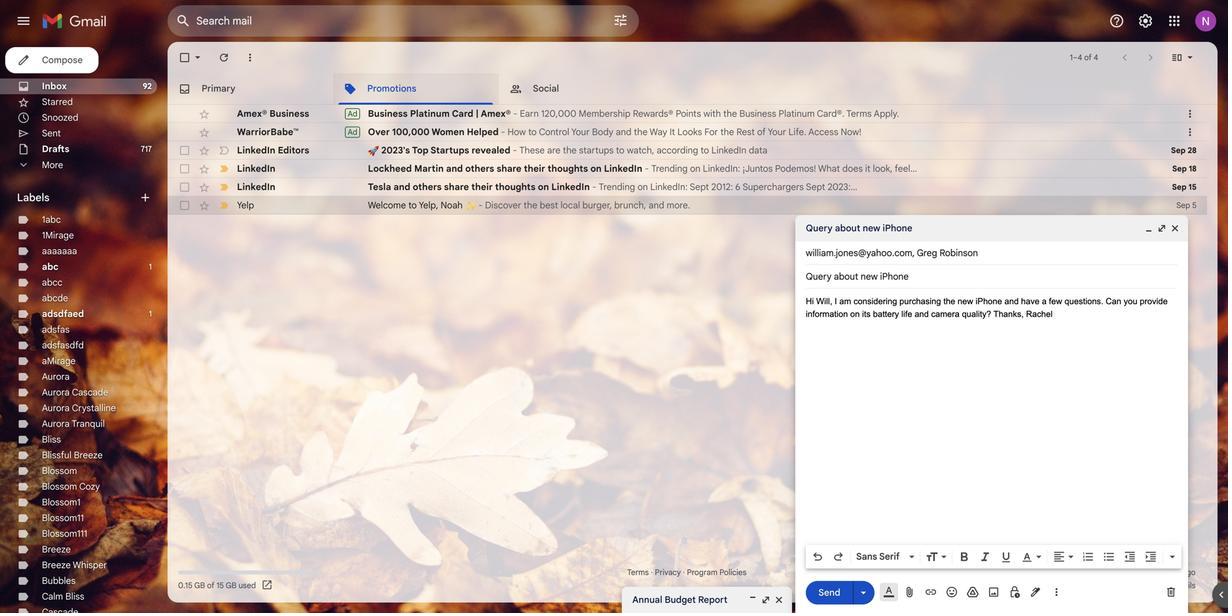 Task type: vqa. For each thing, say whether or not it's contained in the screenshot.
them
no



Task type: locate. For each thing, give the bounding box(es) containing it.
2 vertical spatial 1
[[149, 309, 152, 319]]

card®.
[[817, 108, 845, 120]]

of right the "–"
[[1085, 53, 1092, 63]]

2 horizontal spatial business
[[740, 108, 776, 120]]

1 horizontal spatial ·
[[683, 568, 685, 578]]

blossom for blossom link
[[42, 466, 77, 477]]

1 vertical spatial 15
[[217, 581, 224, 591]]

1 horizontal spatial others
[[465, 163, 494, 175]]

2 cell from the top
[[1150, 126, 1184, 139]]

discover
[[485, 200, 521, 211]]

quality?
[[962, 309, 992, 319]]

row
[[168, 105, 1208, 123], [168, 123, 1208, 141], [168, 141, 1208, 160], [168, 160, 1208, 178], [168, 178, 1208, 196], [168, 196, 1208, 215]]

· right terms link
[[651, 568, 653, 578]]

aurora link
[[42, 371, 70, 383]]

the left 'best'
[[524, 200, 538, 211]]

–
[[1073, 53, 1078, 63]]

0 horizontal spatial 15
[[217, 581, 224, 591]]

and down lockheed
[[394, 181, 411, 193]]

pop out image left close image
[[1157, 223, 1168, 234]]

2 row from the top
[[168, 123, 1208, 141]]

row down points
[[168, 123, 1208, 141]]

1 horizontal spatial trending
[[652, 163, 688, 175]]

breeze down blossom111 link
[[42, 544, 71, 556]]

privacy link
[[655, 568, 681, 578]]

on left its
[[851, 309, 860, 319]]

bliss right calm
[[65, 591, 84, 603]]

0 vertical spatial thoughts
[[548, 163, 588, 175]]

cell
[[1150, 107, 1184, 120], [1150, 126, 1184, 139]]

sep left the 5 on the right top of the page
[[1177, 201, 1191, 211]]

bliss link
[[42, 434, 61, 446]]

follow link to manage storage image
[[261, 580, 274, 593]]

linkedin
[[237, 145, 276, 156], [712, 145, 747, 156], [237, 163, 276, 175], [604, 163, 643, 175], [237, 181, 276, 193], [552, 181, 590, 193]]

aurora down aurora link
[[42, 387, 70, 398]]

1 your from the left
[[571, 126, 590, 138]]

1 horizontal spatial amex®
[[481, 108, 511, 120]]

0 horizontal spatial of
[[207, 581, 215, 591]]

inbox
[[42, 81, 67, 92]]

1 horizontal spatial bliss
[[65, 591, 84, 603]]

0 horizontal spatial their
[[471, 181, 493, 193]]

platinum up women
[[410, 108, 450, 120]]

footer
[[168, 566, 1208, 593]]

trending
[[652, 163, 688, 175], [599, 181, 635, 193]]

2 ad from the top
[[348, 127, 358, 137]]

tesla
[[368, 181, 391, 193]]

primary tab
[[168, 73, 332, 105]]

0 vertical spatial terms
[[847, 108, 872, 120]]

1 horizontal spatial gb
[[226, 581, 237, 591]]

starred
[[42, 96, 73, 108]]

linkedin down linkedin editors
[[237, 163, 276, 175]]

footer containing terms
[[168, 566, 1208, 593]]

- these are the startups to watch, according to linkedin data ͏ ͏ ͏ ͏ ͏ ͏ ͏ ͏ ͏ ͏ ͏ ͏ ͏ ͏ ͏ ͏ ͏ ͏ ͏ ͏ ͏ ͏ ͏ ͏ ͏ ͏ ͏ ͏ ͏ ͏ ͏ ͏ ͏ ͏ ͏ ͏ ͏ ͏ ͏ ͏ ͏ ͏ ͏ ͏ ͏ ͏ ͏ ͏ ͏ ͏ ͏ ͏ ͏ ͏ ͏ ͏ ͏ ͏ ͏ ͏ ͏ ͏ ͏ ͏ ͏ ͏ ͏ ͏ ͏ ͏ ͏
[[511, 145, 934, 156]]

of right 0.15
[[207, 581, 215, 591]]

trending down the according
[[652, 163, 688, 175]]

1 vertical spatial others
[[413, 181, 442, 193]]

ad for business platinum card | amex® - earn 120,000 membership rewards® points with the business platinum card®. terms apply.
[[348, 109, 358, 119]]

0 vertical spatial ad
[[348, 109, 358, 119]]

membership
[[579, 108, 631, 120]]

1 horizontal spatial share
[[497, 163, 522, 175]]

gb
[[194, 581, 205, 591], [226, 581, 237, 591]]

1abc link
[[42, 214, 61, 226]]

1 vertical spatial share
[[444, 181, 469, 193]]

1 vertical spatial pop out image
[[761, 595, 771, 606]]

business up rest
[[740, 108, 776, 120]]

0 horizontal spatial linkedin:
[[651, 181, 688, 193]]

1 horizontal spatial platinum
[[779, 108, 815, 120]]

2023's
[[381, 145, 410, 156]]

to right how
[[528, 126, 537, 138]]

Subject field
[[806, 270, 1178, 284]]

provide
[[1140, 297, 1168, 306]]

look,
[[873, 163, 893, 175]]

their down these at the left top of the page
[[524, 163, 545, 175]]

-
[[513, 108, 518, 120], [501, 126, 505, 138], [513, 145, 517, 156], [645, 163, 649, 175], [592, 181, 597, 193], [479, 200, 483, 211]]

0 horizontal spatial thoughts
[[495, 181, 536, 193]]

1 horizontal spatial your
[[768, 126, 786, 138]]

business up over at the top left of page
[[368, 108, 408, 120]]

sep left 18
[[1173, 164, 1187, 174]]

of right rest
[[757, 126, 766, 138]]

main content
[[168, 42, 1218, 603]]

1 horizontal spatial sept
[[806, 181, 826, 193]]

1 cell from the top
[[1150, 107, 1184, 120]]

and left more.
[[649, 200, 665, 211]]

sep for these are the startups to watch, according to linkedin data ͏ ͏ ͏ ͏ ͏ ͏ ͏ ͏ ͏ ͏ ͏ ͏ ͏ ͏ ͏ ͏ ͏ ͏ ͏ ͏ ͏ ͏ ͏ ͏ ͏ ͏ ͏ ͏ ͏ ͏ ͏ ͏ ͏ ͏ ͏ ͏ ͏ ͏ ͏ ͏ ͏ ͏ ͏ ͏ ͏ ͏ ͏ ͏ ͏ ͏ ͏ ͏ ͏ ͏ ͏ ͏ ͏ ͏ ͏ ͏ ͏ ͏ ͏ ͏ ͏ ͏ ͏ ͏ ͏ ͏ ͏
[[1171, 146, 1186, 156]]

of inside footer
[[207, 581, 215, 591]]

aurora tranquil
[[42, 418, 105, 430]]

100,000
[[392, 126, 430, 138]]

main menu image
[[16, 13, 31, 29]]

sep down the sep 18
[[1172, 182, 1187, 192]]

None checkbox
[[178, 51, 191, 64], [178, 144, 191, 157], [178, 199, 191, 212], [178, 51, 191, 64], [178, 144, 191, 157], [178, 199, 191, 212]]

1 horizontal spatial terms
[[847, 108, 872, 120]]

1 vertical spatial of
[[757, 126, 766, 138]]

None search field
[[168, 5, 639, 37]]

amirage link
[[42, 356, 76, 367]]

row up tesla and others share their thoughts on linkedin - trending on linkedin: sept 2012: 6 superchargers sept 2023:… ͏ ͏ ͏ ͏ ͏ ͏ ͏ ͏ ͏ ͏ ͏ ͏ ͏ ͏ ͏ ͏ ͏ ͏ ͏ ͏ ͏ ͏ ͏ ͏ ͏ ͏ ͏ ͏ ͏ ͏ ͏ ͏ ͏ ͏ ͏ ͏ ͏ ͏ ͏ ͏ ͏ ͏ ͏ ͏ ͏ ͏ ͏ ͏ ͏ ͏ ͏ ͏ ͏ ͏ ͏ ͏ ͏ ͏ ͏ ͏ ͏ ͏ ͏ ͏ ͏ ͏ ͏ ͏ ͏ ͏
[[168, 160, 1208, 178]]

ad
[[348, 109, 358, 119], [348, 127, 358, 137]]

according
[[657, 145, 698, 156]]

thoughts
[[548, 163, 588, 175], [495, 181, 536, 193]]

0 vertical spatial of
[[1085, 53, 1092, 63]]

row up more.
[[168, 178, 1208, 196]]

breeze for breeze whisper
[[42, 560, 71, 571]]

0 vertical spatial their
[[524, 163, 545, 175]]

aurora for aurora crystalline
[[42, 403, 70, 414]]

a
[[1042, 297, 1047, 306]]

0 horizontal spatial platinum
[[410, 108, 450, 120]]

None checkbox
[[178, 162, 191, 175], [178, 181, 191, 194], [178, 162, 191, 175], [178, 181, 191, 194]]

aurora up aurora tranquil 'link' on the bottom left of the page
[[42, 403, 70, 414]]

calm
[[42, 591, 63, 603]]

platinum
[[410, 108, 450, 120], [779, 108, 815, 120]]

their up ✨ image
[[471, 181, 493, 193]]

sep 18
[[1173, 164, 1197, 174]]

main content containing primary
[[168, 42, 1218, 603]]

pop out image
[[1157, 223, 1168, 234], [761, 595, 771, 606]]

on up tesla and others share their thoughts on linkedin - trending on linkedin: sept 2012: 6 superchargers sept 2023:… ͏ ͏ ͏ ͏ ͏ ͏ ͏ ͏ ͏ ͏ ͏ ͏ ͏ ͏ ͏ ͏ ͏ ͏ ͏ ͏ ͏ ͏ ͏ ͏ ͏ ͏ ͏ ͏ ͏ ͏ ͏ ͏ ͏ ͏ ͏ ͏ ͏ ͏ ͏ ͏ ͏ ͏ ͏ ͏ ͏ ͏ ͏ ͏ ͏ ͏ ͏ ͏ ͏ ͏ ͏ ͏ ͏ ͏ ͏ ͏ ͏ ͏ ͏ ͏ ͏ ͏ ͏ ͏ ͏ ͏
[[690, 163, 701, 175]]

0 vertical spatial cell
[[1150, 107, 1184, 120]]

15 down 18
[[1189, 182, 1197, 192]]

3 aurora from the top
[[42, 403, 70, 414]]

send button
[[806, 581, 853, 605]]

gb right 0.15
[[194, 581, 205, 591]]

sep for discover the best local burger, brunch, and more. ͏ ͏ ͏ ͏ ͏ ͏ ͏ ͏ ͏ ͏ ͏ ͏ ͏ ͏ ͏ ͏ ͏ ͏ ͏ ͏ ͏ ͏ ͏ ͏ ͏ ͏ ͏ ͏ ͏ ͏ ͏ ͏ ͏ ͏ ͏ ͏ ͏ ͏ ͏ ͏ ͏ ͏ ͏ ͏ ͏ ͏ ͏ ͏ ͏ ͏ ͏ ͏ ͏ ͏ ͏ ͏ ͏ ͏ ͏ ͏ ͏ ͏ ͏ ͏ ͏ ͏ ͏ ͏ ͏ ͏ ͏ ͏ ͏ ͏
[[1177, 201, 1191, 211]]

calm bliss link
[[42, 591, 84, 603]]

aurora down amirage
[[42, 371, 70, 383]]

1 gb from the left
[[194, 581, 205, 591]]

0 vertical spatial bliss
[[42, 434, 61, 446]]

and down "purchasing"
[[915, 309, 929, 319]]

helped
[[467, 126, 499, 138]]

18
[[1189, 164, 1197, 174]]

thoughts down are
[[548, 163, 588, 175]]

0 horizontal spatial others
[[413, 181, 442, 193]]

1 vertical spatial their
[[471, 181, 493, 193]]

way
[[650, 126, 667, 138]]

aurora crystalline link
[[42, 403, 116, 414]]

blossom cozy
[[42, 481, 100, 493]]

1 vertical spatial terms
[[627, 568, 649, 578]]

sep left 28 on the top right of page
[[1171, 146, 1186, 156]]

5 row from the top
[[168, 178, 1208, 196]]

0 vertical spatial blossom
[[42, 466, 77, 477]]

1 vertical spatial breeze
[[42, 544, 71, 556]]

¡juntos
[[743, 163, 773, 175]]

breeze whisper
[[42, 560, 107, 571]]

share down revealed on the left top
[[497, 163, 522, 175]]

whisper
[[73, 560, 107, 571]]

1 aurora from the top
[[42, 371, 70, 383]]

thoughts up discover
[[495, 181, 536, 193]]

minimize image
[[748, 595, 758, 606]]

it
[[670, 126, 675, 138]]

1
[[1070, 53, 1073, 63], [149, 262, 152, 272], [149, 309, 152, 319]]

blossom down blossom link
[[42, 481, 77, 493]]

0 vertical spatial share
[[497, 163, 522, 175]]

1 vertical spatial thoughts
[[495, 181, 536, 193]]

compose button
[[5, 47, 99, 73]]

sept left 2012:
[[690, 181, 709, 193]]

0 vertical spatial pop out image
[[1157, 223, 1168, 234]]

3 row from the top
[[168, 141, 1208, 160]]

insert emoji ‪(⌘⇧2)‬ image
[[946, 586, 959, 599]]

1 for adsdfaed
[[149, 309, 152, 319]]

share up noah
[[444, 181, 469, 193]]

1 vertical spatial 1
[[149, 262, 152, 272]]

terms up now!
[[847, 108, 872, 120]]

1 sept from the left
[[690, 181, 709, 193]]

aurora tranquil link
[[42, 418, 105, 430]]

4 aurora from the top
[[42, 418, 70, 430]]

iphone
[[976, 297, 1002, 306]]

tab list containing primary
[[168, 73, 1218, 105]]

gb left used
[[226, 581, 237, 591]]

bulleted list ‪(⌘⇧8)‬ image
[[1103, 551, 1116, 564]]

15 inside row
[[1189, 182, 1197, 192]]

1 business from the left
[[270, 108, 309, 120]]

cell for business platinum card | amex® - earn 120,000 membership rewards® points with the business platinum card®. terms apply.
[[1150, 107, 1184, 120]]

amex® right '|'
[[481, 108, 511, 120]]

blissful breeze link
[[42, 450, 103, 461]]

labels navigation
[[0, 42, 168, 614]]

· right privacy
[[683, 568, 685, 578]]

compose
[[42, 54, 83, 66]]

terms up annual
[[627, 568, 649, 578]]

1 row from the top
[[168, 105, 1208, 123]]

3 business from the left
[[740, 108, 776, 120]]

your left "life."
[[768, 126, 786, 138]]

adsfas link
[[42, 324, 70, 336]]

row down the looks
[[168, 141, 1208, 160]]

aaaaaaa
[[42, 246, 77, 257]]

0 horizontal spatial terms
[[627, 568, 649, 578]]

amex® up warriorbabe™️
[[237, 108, 267, 120]]

0 horizontal spatial amex®
[[237, 108, 267, 120]]

2 horizontal spatial 4
[[1154, 568, 1158, 578]]

amex® business
[[237, 108, 309, 120]]

linkedin up yelp
[[237, 181, 276, 193]]

the up camera
[[944, 297, 956, 306]]

1 blossom from the top
[[42, 466, 77, 477]]

2 aurora from the top
[[42, 387, 70, 398]]

1 vertical spatial trending
[[599, 181, 635, 193]]

terms inside row
[[847, 108, 872, 120]]

editors
[[278, 145, 309, 156]]

2 vertical spatial breeze
[[42, 560, 71, 571]]

ago
[[1182, 568, 1196, 578]]

and down the "business platinum card | amex® - earn 120,000 membership rewards® points with the business platinum card®. terms apply."
[[616, 126, 632, 138]]

sep for trending on linkedin: sept 2012: 6 superchargers sept 2023:… ͏ ͏ ͏ ͏ ͏ ͏ ͏ ͏ ͏ ͏ ͏ ͏ ͏ ͏ ͏ ͏ ͏ ͏ ͏ ͏ ͏ ͏ ͏ ͏ ͏ ͏ ͏ ͏ ͏ ͏ ͏ ͏ ͏ ͏ ͏ ͏ ͏ ͏ ͏ ͏ ͏ ͏ ͏ ͏ ͏ ͏ ͏ ͏ ͏ ͏ ͏ ͏ ͏ ͏ ͏ ͏ ͏ ͏ ͏ ͏ ͏ ͏ ͏ ͏ ͏ ͏ ͏ ͏ ͏ ͏
[[1172, 182, 1187, 192]]

🚀 image
[[368, 146, 379, 157]]

rachel
[[1026, 309, 1053, 319]]

2 vertical spatial of
[[207, 581, 215, 591]]

pop out image left close icon
[[761, 595, 771, 606]]

0 horizontal spatial your
[[571, 126, 590, 138]]

0 horizontal spatial business
[[270, 108, 309, 120]]

insert signature image
[[1029, 586, 1042, 599]]

considering
[[854, 297, 897, 306]]

women
[[432, 126, 465, 138]]

others down revealed on the left top
[[465, 163, 494, 175]]

the inside hi will, i am considering purchasing the new iphone and have a few questions. can you provide information on its battery life and camera quality? thanks, rachel
[[944, 297, 956, 306]]

1 horizontal spatial of
[[757, 126, 766, 138]]

questions.
[[1065, 297, 1104, 306]]

hi will, i am considering purchasing the new iphone and have a few questions. can you provide information on its battery life and camera quality? thanks, rachel
[[806, 297, 1168, 319]]

to down 'for'
[[701, 145, 709, 156]]

breeze down breeze link
[[42, 560, 71, 571]]

1 · from the left
[[651, 568, 653, 578]]

0 horizontal spatial ·
[[651, 568, 653, 578]]

linkedin down watch,
[[604, 163, 643, 175]]

0 horizontal spatial pop out image
[[761, 595, 771, 606]]

abcc
[[42, 277, 63, 288]]

platinum up "life."
[[779, 108, 815, 120]]

access
[[809, 126, 839, 138]]

trending up 'brunch,'
[[599, 181, 635, 193]]

others up yelp,
[[413, 181, 442, 193]]

0 horizontal spatial bliss
[[42, 434, 61, 446]]

more formatting options image
[[1166, 551, 1179, 564]]

blossom down blissful
[[42, 466, 77, 477]]

business up warriorbabe™️
[[270, 108, 309, 120]]

breeze for breeze link
[[42, 544, 71, 556]]

martin
[[414, 163, 444, 175]]

linkedin: up '- discover the best local burger, brunch, and more. ͏ ͏ ͏ ͏ ͏ ͏ ͏ ͏ ͏ ͏ ͏ ͏ ͏ ͏ ͏ ͏ ͏ ͏ ͏ ͏ ͏ ͏ ͏ ͏ ͏ ͏ ͏ ͏ ͏ ͏ ͏ ͏ ͏ ͏ ͏ ͏ ͏ ͏ ͏ ͏ ͏ ͏ ͏ ͏ ͏ ͏ ͏ ͏ ͏ ͏ ͏ ͏ ͏ ͏ ͏ ͏ ͏ ͏ ͏ ͏ ͏ ͏ ͏ ͏ ͏ ͏ ͏ ͏ ͏ ͏ ͏ ͏ ͏ ͏'
[[651, 181, 688, 193]]

the right with
[[724, 108, 737, 120]]

row down tesla and others share their thoughts on linkedin - trending on linkedin: sept 2012: 6 superchargers sept 2023:… ͏ ͏ ͏ ͏ ͏ ͏ ͏ ͏ ͏ ͏ ͏ ͏ ͏ ͏ ͏ ͏ ͏ ͏ ͏ ͏ ͏ ͏ ͏ ͏ ͏ ͏ ͏ ͏ ͏ ͏ ͏ ͏ ͏ ͏ ͏ ͏ ͏ ͏ ͏ ͏ ͏ ͏ ͏ ͏ ͏ ͏ ͏ ͏ ͏ ͏ ͏ ͏ ͏ ͏ ͏ ͏ ͏ ͏ ͏ ͏ ͏ ͏ ͏ ͏ ͏ ͏ ͏ ͏ ͏ ͏
[[168, 196, 1208, 215]]

1 horizontal spatial pop out image
[[1157, 223, 1168, 234]]

their
[[524, 163, 545, 175], [471, 181, 493, 193]]

details link
[[1172, 581, 1196, 591]]

drafts link
[[42, 143, 69, 155]]

indent less ‪(⌘[)‬ image
[[1124, 551, 1137, 564]]

search mail image
[[172, 9, 195, 33]]

1 horizontal spatial linkedin:
[[703, 163, 740, 175]]

0 horizontal spatial gb
[[194, 581, 205, 591]]

1 horizontal spatial business
[[368, 108, 408, 120]]

you
[[1124, 297, 1138, 306]]

bliss up blissful
[[42, 434, 61, 446]]

and down the startups on the top left of the page
[[446, 163, 463, 175]]

more send options image
[[857, 587, 870, 600]]

2023:…
[[828, 181, 858, 193]]

labels
[[17, 191, 49, 204]]

thanks,
[[994, 309, 1024, 319]]

- right ✨ image
[[479, 200, 483, 211]]

1 vertical spatial ad
[[348, 127, 358, 137]]

sept
[[690, 181, 709, 193], [806, 181, 826, 193]]

2 blossom from the top
[[42, 481, 77, 493]]

your left "body"
[[571, 126, 590, 138]]

1 horizontal spatial their
[[524, 163, 545, 175]]

0 horizontal spatial sept
[[690, 181, 709, 193]]

linkedin: up 2012:
[[703, 163, 740, 175]]

on up 'brunch,'
[[638, 181, 648, 193]]

it
[[865, 163, 871, 175]]

can
[[1106, 297, 1122, 306]]

1 vertical spatial cell
[[1150, 126, 1184, 139]]

blossom
[[42, 466, 77, 477], [42, 481, 77, 493]]

1 horizontal spatial thoughts
[[548, 163, 588, 175]]

6
[[736, 181, 741, 193]]

breeze down tranquil
[[74, 450, 103, 461]]

15 left used
[[217, 581, 224, 591]]

more.
[[667, 200, 691, 211]]

row up the looks
[[168, 105, 1208, 123]]

am
[[840, 297, 852, 306]]

sept down the what
[[806, 181, 826, 193]]

budget
[[665, 595, 696, 606]]

i
[[835, 297, 837, 306]]

1 vertical spatial blossom
[[42, 481, 77, 493]]

insert files using drive image
[[967, 586, 980, 599]]

- up burger,
[[592, 181, 597, 193]]

for
[[705, 126, 718, 138]]

1 horizontal spatial 15
[[1189, 182, 1197, 192]]

6 row from the top
[[168, 196, 1208, 215]]

0 vertical spatial 15
[[1189, 182, 1197, 192]]

blossom111 link
[[42, 528, 87, 540]]

amex®
[[237, 108, 267, 120], [481, 108, 511, 120]]

row containing warriorbabe™️
[[168, 123, 1208, 141]]

row containing linkedin editors
[[168, 141, 1208, 160]]

hours
[[1160, 568, 1180, 578]]

discard draft ‪(⌘⇧d)‬ image
[[1165, 586, 1178, 599]]

support image
[[1109, 13, 1125, 29]]

aurora up "bliss" link
[[42, 418, 70, 430]]

1 ad from the top
[[348, 109, 358, 119]]

tab list
[[168, 73, 1218, 105]]

inbox link
[[42, 81, 67, 92]]

program policies link
[[687, 568, 747, 578]]

0 vertical spatial breeze
[[74, 450, 103, 461]]

to left yelp,
[[408, 200, 417, 211]]

crystalline
[[72, 403, 116, 414]]

gmail image
[[42, 8, 113, 34]]



Task type: describe. For each thing, give the bounding box(es) containing it.
these
[[520, 145, 545, 156]]

promotions tab
[[333, 73, 498, 105]]

drafts
[[42, 143, 69, 155]]

rewards®
[[633, 108, 674, 120]]

noah
[[441, 200, 463, 211]]

0 horizontal spatial trending
[[599, 181, 635, 193]]

points
[[676, 108, 701, 120]]

0 horizontal spatial 4
[[1078, 53, 1083, 63]]

row containing yelp
[[168, 196, 1208, 215]]

close image
[[774, 595, 784, 606]]

insert photo image
[[987, 586, 1001, 599]]

report
[[698, 595, 728, 606]]

more options image
[[1053, 586, 1061, 599]]

and up the thanks,
[[1005, 297, 1019, 306]]

brunch,
[[614, 200, 646, 211]]

aurora crystalline
[[42, 403, 116, 414]]

warriorbabe™️
[[237, 126, 299, 138]]

details
[[1172, 581, 1196, 591]]

the right 'for'
[[721, 126, 734, 138]]

2023's top startups revealed
[[379, 145, 511, 156]]

cozy
[[79, 481, 100, 493]]

5
[[1193, 201, 1197, 211]]

formatting options toolbar
[[806, 545, 1182, 569]]

terms inside footer
[[627, 568, 649, 578]]

insert link ‪(⌘k)‬ image
[[925, 586, 938, 599]]

calm bliss
[[42, 591, 84, 603]]

Message Body text field
[[806, 295, 1178, 542]]

purchasing
[[900, 297, 941, 306]]

aurora for aurora cascade
[[42, 387, 70, 398]]

the left way
[[634, 126, 648, 138]]

ad for over 100,000 women helped - how to control your body and the way it looks for the rest of your life. access now!
[[348, 127, 358, 137]]

sep for trending on linkedin: ¡juntos podemos! what does it look, feel… ͏ ͏ ͏ ͏ ͏ ͏ ͏ ͏ ͏ ͏ ͏ ͏ ͏ ͏ ͏ ͏ ͏ ͏ ͏ ͏ ͏ ͏ ͏ ͏ ͏ ͏ ͏ ͏ ͏ ͏ ͏ ͏ ͏ ͏ ͏ ͏ ͏ ͏ ͏ ͏ ͏ ͏ ͏ ͏ ͏ ͏ ͏ ͏ ͏ ͏ ͏ ͏ ͏ ͏ ͏ ͏ ͏ ͏ ͏ ͏ ͏ ͏ ͏ ͏ ͏ ͏ ͏ ͏ ͏
[[1173, 164, 1187, 174]]

2 your from the left
[[768, 126, 786, 138]]

linkedin editors
[[237, 145, 309, 156]]

1 platinum from the left
[[410, 108, 450, 120]]

aurora for aurora link
[[42, 371, 70, 383]]

1 for abc
[[149, 262, 152, 272]]

more image
[[244, 51, 257, 64]]

bubbles link
[[42, 576, 76, 587]]

program
[[687, 568, 718, 578]]

toggle split pane mode image
[[1171, 51, 1184, 64]]

sep 28
[[1171, 146, 1197, 156]]

1 vertical spatial linkedin:
[[651, 181, 688, 193]]

startups
[[579, 145, 614, 156]]

last account activity: 4 hours ago details
[[1076, 568, 1196, 591]]

2 business from the left
[[368, 108, 408, 120]]

attach files image
[[904, 586, 917, 599]]

adsfasdfd link
[[42, 340, 84, 351]]

120,000
[[541, 108, 577, 120]]

cell for over 100,000 women helped - how to control your body and the way it looks for the rest of your life. access now!
[[1150, 126, 1184, 139]]

send dialog
[[796, 215, 1189, 614]]

1mirage link
[[42, 230, 74, 241]]

aurora cascade link
[[42, 387, 108, 398]]

1abc
[[42, 214, 61, 226]]

row containing amex® business
[[168, 105, 1208, 123]]

0 vertical spatial linkedin:
[[703, 163, 740, 175]]

what
[[818, 163, 840, 175]]

2 gb from the left
[[226, 581, 237, 591]]

2 sept from the left
[[806, 181, 826, 193]]

15 inside footer
[[217, 581, 224, 591]]

yelp,
[[419, 200, 438, 211]]

podemos!
[[775, 163, 816, 175]]

abc link
[[42, 261, 59, 273]]

blossom link
[[42, 466, 77, 477]]

aurora for aurora tranquil
[[42, 418, 70, 430]]

on inside hi will, i am considering purchasing the new iphone and have a few questions. can you provide information on its battery life and camera quality? thanks, rachel
[[851, 309, 860, 319]]

cascade
[[72, 387, 108, 398]]

4 inside last account activity: 4 hours ago details
[[1154, 568, 1158, 578]]

labels heading
[[17, 191, 139, 204]]

2 amex® from the left
[[481, 108, 511, 120]]

toggle confidential mode image
[[1008, 586, 1022, 599]]

hi
[[806, 297, 814, 306]]

more
[[42, 159, 63, 171]]

does
[[843, 163, 863, 175]]

minimize image
[[1144, 223, 1154, 234]]

1 horizontal spatial 4
[[1094, 53, 1099, 63]]

life.
[[789, 126, 807, 138]]

0 vertical spatial trending
[[652, 163, 688, 175]]

0 horizontal spatial share
[[444, 181, 469, 193]]

1 – 4 of 4
[[1070, 53, 1099, 63]]

2 horizontal spatial of
[[1085, 53, 1092, 63]]

numbered list ‪(⌘⇧7)‬ image
[[1082, 551, 1095, 564]]

the right are
[[563, 145, 577, 156]]

body
[[592, 126, 614, 138]]

activity:
[[1124, 568, 1152, 578]]

send
[[819, 587, 841, 599]]

pop out image for close icon
[[761, 595, 771, 606]]

abcde
[[42, 293, 68, 304]]

terms · privacy · program policies
[[627, 568, 747, 578]]

looks
[[678, 126, 702, 138]]

blossom cozy link
[[42, 481, 100, 493]]

2012:
[[712, 181, 733, 193]]

best
[[540, 200, 558, 211]]

refresh image
[[217, 51, 231, 64]]

yelp
[[237, 200, 254, 211]]

local
[[561, 200, 580, 211]]

close image
[[1170, 223, 1181, 234]]

welcome
[[368, 200, 406, 211]]

0 vertical spatial 1
[[1070, 53, 1073, 63]]

on down startups
[[591, 163, 602, 175]]

blossom for blossom cozy
[[42, 481, 77, 493]]

on up 'best'
[[538, 181, 549, 193]]

1 vertical spatial bliss
[[65, 591, 84, 603]]

- left earn
[[513, 108, 518, 120]]

- down watch,
[[645, 163, 649, 175]]

feel…
[[895, 163, 917, 175]]

linkedin up lockheed martin and others share their thoughts on linkedin - trending on linkedin: ¡juntos podemos! what does it look, feel… ͏ ͏ ͏ ͏ ͏ ͏ ͏ ͏ ͏ ͏ ͏ ͏ ͏ ͏ ͏ ͏ ͏ ͏ ͏ ͏ ͏ ͏ ͏ ͏ ͏ ͏ ͏ ͏ ͏ ͏ ͏ ͏ ͏ ͏ ͏ ͏ ͏ ͏ ͏ ͏ ͏ ͏ ͏ ͏ ͏ ͏ ͏ ͏ ͏ ͏ ͏ ͏ ͏ ͏ ͏ ͏ ͏ ͏ ͏ ͏ ͏ ͏ ͏ ͏ ͏ ͏ ͏ ͏ ͏
[[712, 145, 747, 156]]

0 vertical spatial others
[[465, 163, 494, 175]]

to down over 100,000 women helped - how to control your body and the way it looks for the rest of your life. access now!
[[616, 145, 625, 156]]

social tab
[[499, 73, 664, 105]]

abc
[[42, 261, 59, 273]]

blossom11 link
[[42, 513, 84, 524]]

advanced search options image
[[608, 7, 634, 33]]

blissful breeze
[[42, 450, 103, 461]]

now!
[[841, 126, 862, 138]]

pop out image for close image
[[1157, 223, 1168, 234]]

bubbles
[[42, 576, 76, 587]]

life
[[902, 309, 913, 319]]

terms link
[[627, 568, 649, 578]]

linkedin down warriorbabe™️
[[237, 145, 276, 156]]

business platinum card | amex® - earn 120,000 membership rewards® points with the business platinum card®. terms apply.
[[368, 108, 899, 120]]

snoozed link
[[42, 112, 78, 123]]

4 row from the top
[[168, 160, 1208, 178]]

2 platinum from the left
[[779, 108, 815, 120]]

breeze link
[[42, 544, 71, 556]]

with
[[704, 108, 721, 120]]

1mirage
[[42, 230, 74, 241]]

- left these at the left top of the page
[[513, 145, 517, 156]]

linkedin up local in the top of the page
[[552, 181, 590, 193]]

Search mail text field
[[196, 14, 576, 28]]

superchargers
[[743, 181, 804, 193]]

settings image
[[1138, 13, 1154, 29]]

✨ image
[[465, 201, 476, 212]]

adsdfaed link
[[42, 308, 84, 320]]

abcde link
[[42, 293, 68, 304]]

will,
[[817, 297, 833, 306]]

indent more ‪(⌘])‬ image
[[1145, 551, 1158, 564]]

1 amex® from the left
[[237, 108, 267, 120]]

card
[[452, 108, 474, 120]]

abcc link
[[42, 277, 63, 288]]

- left how
[[501, 126, 505, 138]]

blossom111
[[42, 528, 87, 540]]

tesla and others share their thoughts on linkedin - trending on linkedin: sept 2012: 6 superchargers sept 2023:… ͏ ͏ ͏ ͏ ͏ ͏ ͏ ͏ ͏ ͏ ͏ ͏ ͏ ͏ ͏ ͏ ͏ ͏ ͏ ͏ ͏ ͏ ͏ ͏ ͏ ͏ ͏ ͏ ͏ ͏ ͏ ͏ ͏ ͏ ͏ ͏ ͏ ͏ ͏ ͏ ͏ ͏ ͏ ͏ ͏ ͏ ͏ ͏ ͏ ͏ ͏ ͏ ͏ ͏ ͏ ͏ ͏ ͏ ͏ ͏ ͏ ͏ ͏ ͏ ͏ ͏ ͏ ͏ ͏ ͏
[[368, 181, 1022, 193]]

2 · from the left
[[683, 568, 685, 578]]

more button
[[0, 157, 157, 173]]

28
[[1188, 146, 1197, 156]]



